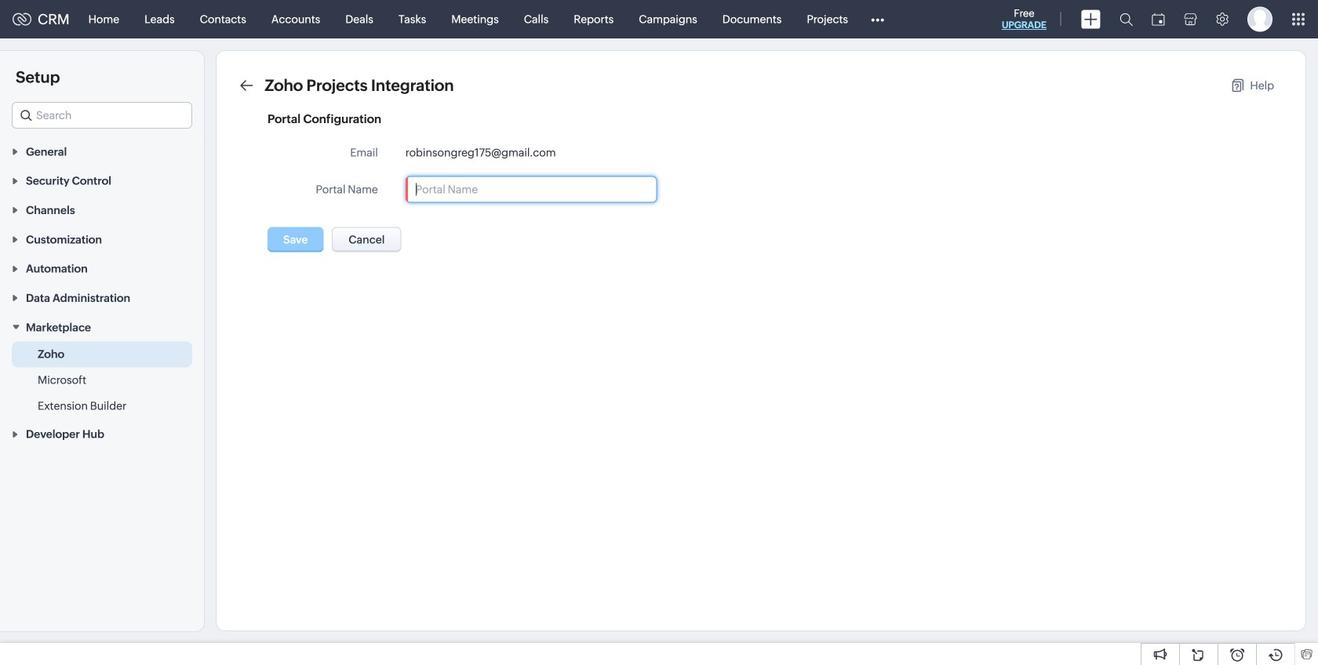 Task type: vqa. For each thing, say whether or not it's contained in the screenshot.
'Signals' element
no



Task type: locate. For each thing, give the bounding box(es) containing it.
None field
[[12, 102, 192, 129]]

Portal Name text field
[[406, 177, 656, 202]]

Search text field
[[13, 103, 192, 128]]

create menu element
[[1072, 0, 1111, 38]]

Other Modules field
[[861, 7, 895, 32]]

region
[[0, 342, 204, 419]]

logo image
[[13, 13, 31, 26]]



Task type: describe. For each thing, give the bounding box(es) containing it.
calendar image
[[1152, 13, 1166, 26]]

search image
[[1120, 13, 1134, 26]]

search element
[[1111, 0, 1143, 38]]

profile element
[[1239, 0, 1283, 38]]

profile image
[[1248, 7, 1273, 32]]

create menu image
[[1082, 10, 1101, 29]]



